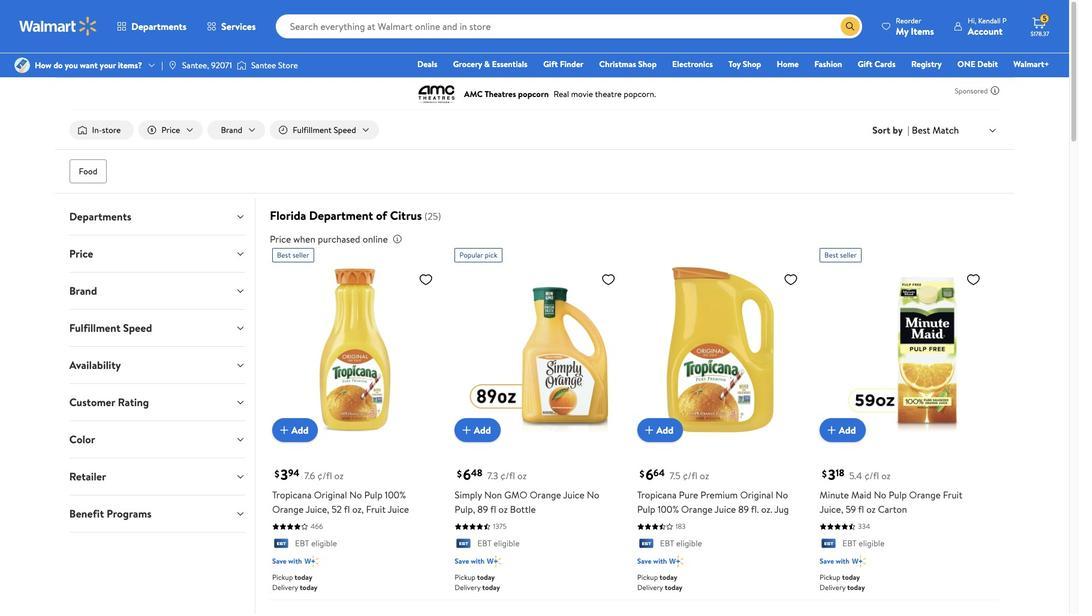 Task type: describe. For each thing, give the bounding box(es) containing it.
florida
[[270, 208, 306, 224]]

pure
[[679, 489, 698, 502]]

benefit programs
[[69, 507, 152, 522]]

clear search field text image
[[826, 21, 836, 31]]

departments inside popup button
[[131, 20, 187, 33]]

food link
[[69, 160, 107, 184]]

reorder my items
[[896, 15, 934, 37]]

59
[[846, 503, 856, 517]]

availability tab
[[60, 347, 255, 384]]

best match button
[[910, 122, 1000, 138]]

customer rating tab
[[60, 384, 255, 421]]

delivery for $ 3 18 5.4 ¢/fl oz minute maid no pulp orange fruit juice, 59 fl oz carton
[[820, 583, 846, 593]]

0 horizontal spatial fulfillment speed button
[[60, 310, 255, 347]]

sort by |
[[873, 124, 910, 137]]

cards
[[874, 58, 896, 70]]

eligible for $ 6 64 7.5 ¢/fl oz tropicana pure premium original no pulp 100% orange juice 89 fl. oz. jug
[[676, 538, 702, 550]]

toy shop link
[[723, 58, 767, 71]]

pulp for $ 3 18 5.4 ¢/fl oz minute maid no pulp orange fruit juice, 59 fl oz carton
[[889, 489, 907, 502]]

christmas shop
[[599, 58, 657, 70]]

in-store
[[92, 124, 121, 136]]

speed inside sort and filter section element
[[334, 124, 356, 136]]

ebt eligible for $ 6 48 7.3 ¢/fl oz simply non gmo orange juice no pulp, 89 fl oz bottle
[[477, 538, 520, 550]]

registry link
[[906, 58, 947, 71]]

original inside $ 3 94 7.6 ¢/fl oz tropicana original no pulp 100% orange juice, 52 fl oz, fruit juice
[[314, 489, 347, 502]]

add to favorites list, minute maid no pulp orange fruit juice, 59 fl oz carton image
[[966, 272, 981, 287]]

$ 3 94 7.6 ¢/fl oz tropicana original no pulp 100% orange juice, 52 fl oz, fruit juice
[[272, 465, 409, 517]]

my
[[896, 24, 909, 37]]

add to favorites list, simply non gmo orange juice no pulp, 89 fl oz bottle image
[[601, 272, 616, 287]]

fl for $ 3 94 7.6 ¢/fl oz tropicana original no pulp 100% orange juice, 52 fl oz, fruit juice
[[344, 503, 350, 517]]

search icon image
[[845, 22, 855, 31]]

eligible for $ 3 18 5.4 ¢/fl oz minute maid no pulp orange fruit juice, 59 fl oz carton
[[859, 538, 885, 550]]

no inside $ 3 18 5.4 ¢/fl oz minute maid no pulp orange fruit juice, 59 fl oz carton
[[874, 489, 886, 502]]

gift cards link
[[852, 58, 901, 71]]

add button for $ 3 18 5.4 ¢/fl oz minute maid no pulp orange fruit juice, 59 fl oz carton
[[820, 419, 866, 443]]

price tab
[[60, 236, 255, 272]]

tropicana for 3
[[272, 489, 312, 502]]

no inside $ 6 48 7.3 ¢/fl oz simply non gmo orange juice no pulp, 89 fl oz bottle
[[587, 489, 599, 502]]

fulfillment speed tab
[[60, 310, 255, 347]]

customer rating
[[69, 395, 149, 410]]

ebt eligible for $ 3 18 5.4 ¢/fl oz minute maid no pulp orange fruit juice, 59 fl oz carton
[[842, 538, 885, 550]]

registry
[[911, 58, 942, 70]]

retailer
[[69, 470, 106, 485]]

grocery & essentials link
[[448, 58, 533, 71]]

santee
[[251, 59, 276, 71]]

 image for santee store
[[237, 59, 246, 71]]

color tab
[[60, 422, 255, 458]]

ebt eligible for $ 6 64 7.5 ¢/fl oz tropicana pure premium original no pulp 100% orange juice 89 fl. oz. jug
[[660, 538, 702, 550]]

pickup today delivery today for $ 3 18 5.4 ¢/fl oz minute maid no pulp orange fruit juice, 59 fl oz carton
[[820, 572, 865, 593]]

gift finder
[[543, 58, 584, 70]]

popular pick
[[459, 250, 497, 260]]

electronics link
[[667, 58, 718, 71]]

christmas shop link
[[594, 58, 662, 71]]

home
[[777, 58, 799, 70]]

juice, for $ 3 18 5.4 ¢/fl oz minute maid no pulp orange fruit juice, 59 fl oz carton
[[820, 503, 843, 517]]

premium
[[701, 489, 738, 502]]

maid
[[851, 489, 872, 502]]

3 for $ 3 18 5.4 ¢/fl oz minute maid no pulp orange fruit juice, 59 fl oz carton
[[828, 465, 836, 485]]

of
[[376, 208, 387, 224]]

pickup for $ 3 18 5.4 ¢/fl oz minute maid no pulp orange fruit juice, 59 fl oz carton
[[820, 572, 840, 583]]

¢/fl for $ 3 94 7.6 ¢/fl oz tropicana original no pulp 100% orange juice, 52 fl oz, fruit juice
[[317, 470, 332, 483]]

delivery for $ 3 94 7.6 ¢/fl oz tropicana original no pulp 100% orange juice, 52 fl oz, fruit juice
[[272, 583, 298, 593]]

¢/fl for $ 6 48 7.3 ¢/fl oz simply non gmo orange juice no pulp, 89 fl oz bottle
[[500, 470, 515, 483]]

fashion
[[814, 58, 842, 70]]

with for $ 3 18 5.4 ¢/fl oz minute maid no pulp orange fruit juice, 59 fl oz carton
[[836, 556, 850, 567]]

departments inside dropdown button
[[69, 209, 131, 224]]

walmart+
[[1014, 58, 1049, 70]]

¢/fl for $ 3 18 5.4 ¢/fl oz minute maid no pulp orange fruit juice, 59 fl oz carton
[[864, 470, 879, 483]]

one
[[957, 58, 975, 70]]

juice, for $ 3 94 7.6 ¢/fl oz tropicana original no pulp 100% orange juice, 52 fl oz, fruit juice
[[306, 503, 329, 517]]

6 for $ 6 64 7.5 ¢/fl oz tropicana pure premium original no pulp 100% orange juice 89 fl. oz. jug
[[646, 465, 653, 485]]

toy
[[729, 58, 741, 70]]

Walmart Site-Wide search field
[[276, 14, 862, 38]]

best seller for $ 3 18 5.4 ¢/fl oz minute maid no pulp orange fruit juice, 59 fl oz carton
[[825, 250, 857, 260]]

benefit programs tab
[[60, 496, 255, 533]]

retailer button
[[60, 459, 255, 495]]

no inside $ 6 64 7.5 ¢/fl oz tropicana pure premium original no pulp 100% orange juice 89 fl. oz. jug
[[776, 489, 788, 502]]

$ for $ 6 64 7.5 ¢/fl oz tropicana pure premium original no pulp 100% orange juice 89 fl. oz. jug
[[640, 468, 644, 481]]

price inside sort and filter section element
[[162, 124, 180, 136]]

home link
[[771, 58, 804, 71]]

florida department of citrus (25)
[[270, 208, 441, 224]]

7.6
[[304, 470, 315, 483]]

fl for $ 3 18 5.4 ¢/fl oz minute maid no pulp orange fruit juice, 59 fl oz carton
[[858, 503, 864, 517]]

pick
[[485, 250, 497, 260]]

tropicana original no pulp 100% orange juice, 52 fl oz, fruit juice image
[[272, 267, 438, 433]]

(25)
[[424, 210, 441, 223]]

oz.
[[761, 503, 772, 517]]

orange inside $ 6 64 7.5 ¢/fl oz tropicana pure premium original no pulp 100% orange juice 89 fl. oz. jug
[[681, 503, 713, 517]]

walmart plus image for $ 6 48 7.3 ¢/fl oz simply non gmo orange juice no pulp, 89 fl oz bottle
[[487, 556, 501, 568]]

food
[[79, 166, 97, 178]]

benefit
[[69, 507, 104, 522]]

color
[[69, 432, 95, 447]]

orange inside $ 3 94 7.6 ¢/fl oz tropicana original no pulp 100% orange juice, 52 fl oz, fruit juice
[[272, 503, 304, 517]]

by
[[893, 124, 903, 137]]

100% inside $ 3 94 7.6 ¢/fl oz tropicana original no pulp 100% orange juice, 52 fl oz, fruit juice
[[385, 489, 406, 502]]

 image for santee, 92071
[[168, 61, 177, 70]]

juice inside $ 6 64 7.5 ¢/fl oz tropicana pure premium original no pulp 100% orange juice 89 fl. oz. jug
[[715, 503, 736, 517]]

want
[[80, 59, 98, 71]]

gift finder link
[[538, 58, 589, 71]]

pickup for $ 6 64 7.5 ¢/fl oz tropicana pure premium original no pulp 100% orange juice 89 fl. oz. jug
[[637, 572, 658, 583]]

debit
[[977, 58, 998, 70]]

minute maid no pulp orange fruit juice, 59 fl oz carton image
[[820, 267, 985, 433]]

availability
[[69, 358, 121, 373]]

walmart plus image for $ 3 18 5.4 ¢/fl oz minute maid no pulp orange fruit juice, 59 fl oz carton
[[852, 556, 866, 568]]

grocery & essentials
[[453, 58, 528, 70]]

seller for $ 3 18 5.4 ¢/fl oz minute maid no pulp orange fruit juice, 59 fl oz carton
[[840, 250, 857, 260]]

$178.37
[[1031, 29, 1049, 38]]

$ 6 48 7.3 ¢/fl oz simply non gmo orange juice no pulp, 89 fl oz bottle
[[455, 465, 599, 517]]

pickup today delivery today for $ 6 48 7.3 ¢/fl oz simply non gmo orange juice no pulp, 89 fl oz bottle
[[455, 572, 500, 593]]

pickup today delivery today for $ 3 94 7.6 ¢/fl oz tropicana original no pulp 100% orange juice, 52 fl oz, fruit juice
[[272, 572, 318, 593]]

walmart+ link
[[1008, 58, 1055, 71]]

simply non gmo orange juice no pulp, 89 fl oz bottle image
[[455, 267, 620, 433]]

add button for $ 6 64 7.5 ¢/fl oz tropicana pure premium original no pulp 100% orange juice 89 fl. oz. jug
[[637, 419, 683, 443]]

tropicana for 6
[[637, 489, 677, 502]]

gift cards
[[858, 58, 896, 70]]

add for $ 3 94 7.6 ¢/fl oz tropicana original no pulp 100% orange juice, 52 fl oz, fruit juice
[[291, 424, 308, 437]]

0 vertical spatial price button
[[139, 121, 203, 140]]

0 vertical spatial brand button
[[208, 121, 265, 140]]

one debit
[[957, 58, 998, 70]]

account
[[968, 24, 1003, 37]]

save for $ 6 64 7.5 ¢/fl oz tropicana pure premium original no pulp 100% orange juice 89 fl. oz. jug
[[637, 556, 652, 567]]

$ 6 64 7.5 ¢/fl oz tropicana pure premium original no pulp 100% orange juice 89 fl. oz. jug
[[637, 465, 789, 517]]

fl for $ 6 48 7.3 ¢/fl oz simply non gmo orange juice no pulp, 89 fl oz bottle
[[490, 503, 496, 517]]

santee, 92071
[[182, 59, 232, 71]]

walmart plus image
[[304, 556, 319, 568]]

¢/fl for $ 6 64 7.5 ¢/fl oz tropicana pure premium original no pulp 100% orange juice 89 fl. oz. jug
[[683, 470, 697, 483]]

pickup for $ 6 48 7.3 ¢/fl oz simply non gmo orange juice no pulp, 89 fl oz bottle
[[455, 572, 475, 583]]

purchased
[[318, 233, 360, 246]]

bottle
[[510, 503, 536, 517]]

original inside $ 6 64 7.5 ¢/fl oz tropicana pure premium original no pulp 100% orange juice 89 fl. oz. jug
[[740, 489, 773, 502]]

availability button
[[60, 347, 255, 384]]

5
[[1043, 13, 1047, 24]]

save with for $ 6 64 7.5 ¢/fl oz tropicana pure premium original no pulp 100% orange juice 89 fl. oz. jug
[[637, 556, 667, 567]]

save for $ 3 18 5.4 ¢/fl oz minute maid no pulp orange fruit juice, 59 fl oz carton
[[820, 556, 834, 567]]

best for $ 3 18 5.4 ¢/fl oz minute maid no pulp orange fruit juice, 59 fl oz carton
[[825, 250, 838, 260]]

fulfillment inside tab
[[69, 321, 121, 336]]

popular
[[459, 250, 483, 260]]

pulp inside $ 6 64 7.5 ¢/fl oz tropicana pure premium original no pulp 100% orange juice 89 fl. oz. jug
[[637, 503, 655, 517]]

add to cart image
[[277, 424, 291, 438]]

seller for $ 3 94 7.6 ¢/fl oz tropicana original no pulp 100% orange juice, 52 fl oz, fruit juice
[[293, 250, 309, 260]]

add to cart image for $ 3 18 5.4 ¢/fl oz minute maid no pulp orange fruit juice, 59 fl oz carton
[[825, 424, 839, 438]]

store
[[102, 124, 121, 136]]



Task type: vqa. For each thing, say whether or not it's contained in the screenshot.
Tropicana associated with 3
yes



Task type: locate. For each thing, give the bounding box(es) containing it.
3 $ from the left
[[640, 468, 644, 481]]

$ inside $ 6 48 7.3 ¢/fl oz simply non gmo orange juice no pulp, 89 fl oz bottle
[[457, 468, 462, 481]]

ebt for $ 3 94 7.6 ¢/fl oz tropicana original no pulp 100% orange juice, 52 fl oz, fruit juice
[[295, 538, 309, 550]]

walmart plus image down 334 at right
[[852, 556, 866, 568]]

in-
[[92, 124, 102, 136]]

eligible for $ 3 94 7.6 ¢/fl oz tropicana original no pulp 100% orange juice, 52 fl oz, fruit juice
[[311, 538, 337, 550]]

4 pickup from the left
[[820, 572, 840, 583]]

0 vertical spatial speed
[[334, 124, 356, 136]]

0 horizontal spatial speed
[[123, 321, 152, 336]]

eligible for $ 6 48 7.3 ¢/fl oz simply non gmo orange juice no pulp, 89 fl oz bottle
[[494, 538, 520, 550]]

price
[[162, 124, 180, 136], [270, 233, 291, 246], [69, 246, 93, 261]]

fulfillment speed inside sort and filter section element
[[293, 124, 356, 136]]

5 $178.37
[[1031, 13, 1049, 38]]

1 ebt image from the left
[[272, 539, 290, 551]]

sort
[[873, 124, 890, 137]]

4 $ from the left
[[822, 468, 827, 481]]

customer
[[69, 395, 115, 410]]

1 horizontal spatial gift
[[858, 58, 872, 70]]

3 up the minute
[[828, 465, 836, 485]]

ebt eligible down "1375"
[[477, 538, 520, 550]]

¢/fl inside $ 3 18 5.4 ¢/fl oz minute maid no pulp orange fruit juice, 59 fl oz carton
[[864, 470, 879, 483]]

gift inside gift cards link
[[858, 58, 872, 70]]

add button up 94 in the bottom of the page
[[272, 419, 318, 443]]

0 vertical spatial |
[[161, 59, 163, 71]]

speed inside tab
[[123, 321, 152, 336]]

0 vertical spatial fulfillment speed button
[[270, 121, 379, 140]]

add to cart image up 18
[[825, 424, 839, 438]]

tropicana down 94 in the bottom of the page
[[272, 489, 312, 502]]

$ for $ 6 48 7.3 ¢/fl oz simply non gmo orange juice no pulp, 89 fl oz bottle
[[457, 468, 462, 481]]

oz up "1375"
[[498, 503, 508, 517]]

0 horizontal spatial fl
[[344, 503, 350, 517]]

sponsored
[[955, 85, 988, 96]]

add button up 18
[[820, 419, 866, 443]]

fl inside $ 6 48 7.3 ¢/fl oz simply non gmo orange juice no pulp, 89 fl oz bottle
[[490, 503, 496, 517]]

walmart image
[[19, 17, 97, 36]]

oz up the premium
[[700, 470, 709, 483]]

1 horizontal spatial brand
[[221, 124, 242, 136]]

1 horizontal spatial 100%
[[658, 503, 679, 517]]

essentials
[[492, 58, 528, 70]]

christmas
[[599, 58, 636, 70]]

1 juice, from the left
[[306, 503, 329, 517]]

fulfillment speed
[[293, 124, 356, 136], [69, 321, 152, 336]]

add for $ 6 64 7.5 ¢/fl oz tropicana pure premium original no pulp 100% orange juice 89 fl. oz. jug
[[656, 424, 674, 437]]

1 shop from the left
[[638, 58, 657, 70]]

2 pickup from the left
[[455, 572, 475, 583]]

1375
[[493, 522, 507, 532]]

ebt
[[295, 538, 309, 550], [477, 538, 492, 550], [660, 538, 674, 550], [842, 538, 857, 550]]

today
[[295, 572, 312, 583], [477, 572, 495, 583], [660, 572, 677, 583], [842, 572, 860, 583], [300, 583, 318, 593], [482, 583, 500, 593], [665, 583, 683, 593], [847, 583, 865, 593]]

shop right 'toy'
[[743, 58, 761, 70]]

2 shop from the left
[[743, 58, 761, 70]]

3 ¢/fl from the left
[[683, 470, 697, 483]]

fashion link
[[809, 58, 848, 71]]

store
[[278, 59, 298, 71]]

3 eligible from the left
[[676, 538, 702, 550]]

&
[[484, 58, 490, 70]]

ebt image
[[272, 539, 290, 551], [455, 539, 473, 551]]

1 pickup from the left
[[272, 572, 293, 583]]

oz for $ 3 18 5.4 ¢/fl oz minute maid no pulp orange fruit juice, 59 fl oz carton
[[881, 470, 891, 483]]

department
[[309, 208, 373, 224]]

4 add from the left
[[839, 424, 856, 437]]

p
[[1002, 15, 1007, 25]]

2 save from the left
[[455, 556, 469, 567]]

tropicana inside $ 6 64 7.5 ¢/fl oz tropicana pure premium original no pulp 100% orange juice 89 fl. oz. jug
[[637, 489, 677, 502]]

6 up the simply
[[463, 465, 471, 485]]

1 horizontal spatial fulfillment speed
[[293, 124, 356, 136]]

juice,
[[306, 503, 329, 517], [820, 503, 843, 517]]

do
[[53, 59, 63, 71]]

1 no from the left
[[349, 489, 362, 502]]

oz down maid
[[866, 503, 876, 517]]

 image
[[237, 59, 246, 71], [168, 61, 177, 70]]

1 horizontal spatial price
[[162, 124, 180, 136]]

add to favorites list, tropicana pure premium original no pulp 100% orange juice 89 fl. oz. jug image
[[784, 272, 798, 287]]

¢/fl inside $ 3 94 7.6 ¢/fl oz tropicana original no pulp 100% orange juice, 52 fl oz, fruit juice
[[317, 470, 332, 483]]

1 ebt image from the left
[[637, 539, 655, 551]]

1 pickup today delivery today from the left
[[272, 572, 318, 593]]

eligible down 334 at right
[[859, 538, 885, 550]]

1 seller from the left
[[293, 250, 309, 260]]

| inside sort and filter section element
[[908, 124, 910, 137]]

online
[[363, 233, 388, 246]]

ebt eligible for $ 3 94 7.6 ¢/fl oz tropicana original no pulp 100% orange juice, 52 fl oz, fruit juice
[[295, 538, 337, 550]]

how
[[35, 59, 51, 71]]

2 89 from the left
[[738, 503, 749, 517]]

183
[[676, 522, 686, 532]]

add to cart image up 48 on the left of the page
[[459, 424, 474, 438]]

¢/fl right 7.6
[[317, 470, 332, 483]]

gift inside gift finder link
[[543, 58, 558, 70]]

2 with from the left
[[471, 556, 485, 567]]

$ left 18
[[822, 468, 827, 481]]

2 $ from the left
[[457, 468, 462, 481]]

save with for $ 3 94 7.6 ¢/fl oz tropicana original no pulp 100% orange juice, 52 fl oz, fruit juice
[[272, 556, 302, 567]]

3 save with from the left
[[637, 556, 667, 567]]

2 ebt image from the left
[[455, 539, 473, 551]]

hi, kendall p account
[[968, 15, 1007, 37]]

0 horizontal spatial ebt image
[[272, 539, 290, 551]]

deals link
[[412, 58, 443, 71]]

departments
[[131, 20, 187, 33], [69, 209, 131, 224]]

add to cart image
[[459, 424, 474, 438], [642, 424, 656, 438], [825, 424, 839, 438]]

2 walmart plus image from the left
[[669, 556, 684, 568]]

1 horizontal spatial 6
[[646, 465, 653, 485]]

3 save from the left
[[637, 556, 652, 567]]

3 ebt from the left
[[660, 538, 674, 550]]

pulp
[[364, 489, 382, 502], [889, 489, 907, 502], [637, 503, 655, 517]]

0 horizontal spatial walmart plus image
[[487, 556, 501, 568]]

non
[[484, 489, 502, 502]]

add up 18
[[839, 424, 856, 437]]

add to cart image up 64
[[642, 424, 656, 438]]

3 walmart plus image from the left
[[852, 556, 866, 568]]

94
[[288, 467, 299, 480]]

3 delivery from the left
[[637, 583, 663, 593]]

walmart plus image down "1375"
[[487, 556, 501, 568]]

add button for $ 3 94 7.6 ¢/fl oz tropicana original no pulp 100% orange juice, 52 fl oz, fruit juice
[[272, 419, 318, 443]]

4 add button from the left
[[820, 419, 866, 443]]

brand tab
[[60, 273, 255, 309]]

64
[[653, 467, 665, 480]]

brand inside tab
[[69, 284, 97, 299]]

466
[[311, 522, 323, 532]]

4 pickup today delivery today from the left
[[820, 572, 865, 593]]

2 add button from the left
[[455, 419, 501, 443]]

1 horizontal spatial ebt image
[[820, 539, 838, 551]]

3 no from the left
[[776, 489, 788, 502]]

0 horizontal spatial fruit
[[366, 503, 386, 517]]

ebt image for 3
[[272, 539, 290, 551]]

$ 3 18 5.4 ¢/fl oz minute maid no pulp orange fruit juice, 59 fl oz carton
[[820, 465, 963, 517]]

departments button
[[107, 12, 197, 41]]

0 horizontal spatial pulp
[[364, 489, 382, 502]]

best seller
[[277, 250, 309, 260], [825, 250, 857, 260]]

1 vertical spatial fulfillment speed button
[[60, 310, 255, 347]]

1 add button from the left
[[272, 419, 318, 443]]

1 add to cart image from the left
[[459, 424, 474, 438]]

1 horizontal spatial original
[[740, 489, 773, 502]]

1 vertical spatial price
[[270, 233, 291, 246]]

6 inside $ 6 64 7.5 ¢/fl oz tropicana pure premium original no pulp 100% orange juice 89 fl. oz. jug
[[646, 465, 653, 485]]

brand button
[[208, 121, 265, 140], [60, 273, 255, 309]]

4 eligible from the left
[[859, 538, 885, 550]]

fl right 52
[[344, 503, 350, 517]]

pulp,
[[455, 503, 475, 517]]

1 vertical spatial fulfillment
[[69, 321, 121, 336]]

 image left santee,
[[168, 61, 177, 70]]

1 horizontal spatial shop
[[743, 58, 761, 70]]

1 ebt from the left
[[295, 538, 309, 550]]

best for $ 3 94 7.6 ¢/fl oz tropicana original no pulp 100% orange juice, 52 fl oz, fruit juice
[[277, 250, 291, 260]]

pulp inside $ 3 18 5.4 ¢/fl oz minute maid no pulp orange fruit juice, 59 fl oz carton
[[889, 489, 907, 502]]

2 add from the left
[[474, 424, 491, 437]]

add to cart image for $ 6 64 7.5 ¢/fl oz tropicana pure premium original no pulp 100% orange juice 89 fl. oz. jug
[[642, 424, 656, 438]]

0 horizontal spatial fulfillment
[[69, 321, 121, 336]]

¢/fl inside $ 6 48 7.3 ¢/fl oz simply non gmo orange juice no pulp, 89 fl oz bottle
[[500, 470, 515, 483]]

334
[[858, 522, 870, 532]]

2 3 from the left
[[828, 465, 836, 485]]

2 best seller from the left
[[825, 250, 857, 260]]

ebt for $ 6 48 7.3 ¢/fl oz simply non gmo orange juice no pulp, 89 fl oz bottle
[[477, 538, 492, 550]]

4 save from the left
[[820, 556, 834, 567]]

1 eligible from the left
[[311, 538, 337, 550]]

carton
[[878, 503, 907, 517]]

52
[[332, 503, 342, 517]]

juice, inside $ 3 94 7.6 ¢/fl oz tropicana original no pulp 100% orange juice, 52 fl oz, fruit juice
[[306, 503, 329, 517]]

shop right christmas
[[638, 58, 657, 70]]

delivery for $ 6 48 7.3 ¢/fl oz simply non gmo orange juice no pulp, 89 fl oz bottle
[[455, 583, 481, 593]]

toy shop
[[729, 58, 761, 70]]

$ left 94 in the bottom of the page
[[275, 468, 279, 481]]

juice, up 466
[[306, 503, 329, 517]]

save for $ 3 94 7.6 ¢/fl oz tropicana original no pulp 100% orange juice, 52 fl oz, fruit juice
[[272, 556, 287, 567]]

 image
[[14, 58, 30, 73]]

2 horizontal spatial pulp
[[889, 489, 907, 502]]

¢/fl right 5.4
[[864, 470, 879, 483]]

fulfillment speed button
[[270, 121, 379, 140], [60, 310, 255, 347]]

2 vertical spatial price
[[69, 246, 93, 261]]

add up 48 on the left of the page
[[474, 424, 491, 437]]

1 horizontal spatial walmart plus image
[[669, 556, 684, 568]]

2 delivery from the left
[[455, 583, 481, 593]]

1 gift from the left
[[543, 58, 558, 70]]

departments button
[[60, 199, 255, 235]]

juice right oz,
[[388, 503, 409, 517]]

legal information image
[[393, 235, 402, 244]]

3 inside $ 3 94 7.6 ¢/fl oz tropicana original no pulp 100% orange juice, 52 fl oz, fruit juice
[[281, 465, 288, 485]]

6 inside $ 6 48 7.3 ¢/fl oz simply non gmo orange juice no pulp, 89 fl oz bottle
[[463, 465, 471, 485]]

departments down food "link"
[[69, 209, 131, 224]]

1 fl from the left
[[344, 503, 350, 517]]

departments up items?
[[131, 20, 187, 33]]

1 horizontal spatial |
[[908, 124, 910, 137]]

kendall
[[978, 15, 1001, 25]]

7.5
[[670, 470, 681, 483]]

benefit programs button
[[60, 496, 255, 533]]

2 horizontal spatial best
[[912, 123, 930, 137]]

oz right 7.6
[[334, 470, 344, 483]]

2 juice, from the left
[[820, 503, 843, 517]]

price button down departments dropdown button
[[60, 236, 255, 272]]

$ left 48 on the left of the page
[[457, 468, 462, 481]]

3 pickup today delivery today from the left
[[637, 572, 683, 593]]

3 ebt eligible from the left
[[660, 538, 702, 550]]

juice right 'gmo'
[[563, 489, 585, 502]]

fl down non
[[490, 503, 496, 517]]

1 vertical spatial brand
[[69, 284, 97, 299]]

| right items?
[[161, 59, 163, 71]]

0 horizontal spatial gift
[[543, 58, 558, 70]]

100% inside $ 6 64 7.5 ¢/fl oz tropicana pure premium original no pulp 100% orange juice 89 fl. oz. jug
[[658, 503, 679, 517]]

1 vertical spatial price button
[[60, 236, 255, 272]]

0 vertical spatial departments
[[131, 20, 187, 33]]

0 vertical spatial brand
[[221, 124, 242, 136]]

$ inside $ 3 18 5.4 ¢/fl oz minute maid no pulp orange fruit juice, 59 fl oz carton
[[822, 468, 827, 481]]

4 delivery from the left
[[820, 583, 846, 593]]

2 seller from the left
[[840, 250, 857, 260]]

0 horizontal spatial juice
[[388, 503, 409, 517]]

¢/fl inside $ 6 64 7.5 ¢/fl oz tropicana pure premium original no pulp 100% orange juice 89 fl. oz. jug
[[683, 470, 697, 483]]

add
[[291, 424, 308, 437], [474, 424, 491, 437], [656, 424, 674, 437], [839, 424, 856, 437]]

tropicana pure premium original no pulp 100% orange juice 89 fl. oz. jug image
[[637, 267, 803, 433]]

add button
[[272, 419, 318, 443], [455, 419, 501, 443], [637, 419, 683, 443], [820, 419, 866, 443]]

2 eligible from the left
[[494, 538, 520, 550]]

1 $ from the left
[[275, 468, 279, 481]]

89 inside $ 6 64 7.5 ¢/fl oz tropicana pure premium original no pulp 100% orange juice 89 fl. oz. jug
[[738, 503, 749, 517]]

oz for $ 6 64 7.5 ¢/fl oz tropicana pure premium original no pulp 100% orange juice 89 fl. oz. jug
[[700, 470, 709, 483]]

0 horizontal spatial shop
[[638, 58, 657, 70]]

1 horizontal spatial seller
[[840, 250, 857, 260]]

orange inside $ 6 48 7.3 ¢/fl oz simply non gmo orange juice no pulp, 89 fl oz bottle
[[530, 489, 561, 502]]

rating
[[118, 395, 149, 410]]

$ inside $ 6 64 7.5 ¢/fl oz tropicana pure premium original no pulp 100% orange juice 89 fl. oz. jug
[[640, 468, 644, 481]]

4 no from the left
[[874, 489, 886, 502]]

1 best seller from the left
[[277, 250, 309, 260]]

$ for $ 3 94 7.6 ¢/fl oz tropicana original no pulp 100% orange juice, 52 fl oz, fruit juice
[[275, 468, 279, 481]]

best seller for $ 3 94 7.6 ¢/fl oz tropicana original no pulp 100% orange juice, 52 fl oz, fruit juice
[[277, 250, 309, 260]]

oz inside $ 3 94 7.6 ¢/fl oz tropicana original no pulp 100% orange juice, 52 fl oz, fruit juice
[[334, 470, 344, 483]]

price button right store
[[139, 121, 203, 140]]

1 vertical spatial 100%
[[658, 503, 679, 517]]

ebt eligible
[[295, 538, 337, 550], [477, 538, 520, 550], [660, 538, 702, 550], [842, 538, 885, 550]]

89 left fl.
[[738, 503, 749, 517]]

1 horizontal spatial pulp
[[637, 503, 655, 517]]

save for $ 6 48 7.3 ¢/fl oz simply non gmo orange juice no pulp, 89 fl oz bottle
[[455, 556, 469, 567]]

services
[[221, 20, 256, 33]]

walmart plus image down 183
[[669, 556, 684, 568]]

price when purchased online
[[270, 233, 388, 246]]

no inside $ 3 94 7.6 ¢/fl oz tropicana original no pulp 100% orange juice, 52 fl oz, fruit juice
[[349, 489, 362, 502]]

sort and filter section element
[[55, 111, 1014, 149]]

1 vertical spatial speed
[[123, 321, 152, 336]]

walmart plus image for $ 6 64 7.5 ¢/fl oz tropicana pure premium original no pulp 100% orange juice 89 fl. oz. jug
[[669, 556, 684, 568]]

0 horizontal spatial  image
[[168, 61, 177, 70]]

0 horizontal spatial best
[[277, 250, 291, 260]]

eligible down 183
[[676, 538, 702, 550]]

2 horizontal spatial add to cart image
[[825, 424, 839, 438]]

1 horizontal spatial ebt image
[[455, 539, 473, 551]]

ebt image
[[637, 539, 655, 551], [820, 539, 838, 551]]

ebt image for 6
[[455, 539, 473, 551]]

gift left finder
[[543, 58, 558, 70]]

1 vertical spatial fulfillment speed
[[69, 321, 152, 336]]

3 pickup from the left
[[637, 572, 658, 583]]

juice down the premium
[[715, 503, 736, 517]]

2 horizontal spatial price
[[270, 233, 291, 246]]

add button up 64
[[637, 419, 683, 443]]

7.3
[[487, 470, 498, 483]]

shop for toy shop
[[743, 58, 761, 70]]

1 horizontal spatial tropicana
[[637, 489, 677, 502]]

seller
[[293, 250, 309, 260], [840, 250, 857, 260]]

| right by
[[908, 124, 910, 137]]

ebt image for 3
[[820, 539, 838, 551]]

1 horizontal spatial fruit
[[943, 489, 963, 502]]

$ left 64
[[640, 468, 644, 481]]

0 vertical spatial price
[[162, 124, 180, 136]]

0 horizontal spatial original
[[314, 489, 347, 502]]

pickup for $ 3 94 7.6 ¢/fl oz tropicana original no pulp 100% orange juice, 52 fl oz, fruit juice
[[272, 572, 293, 583]]

0 horizontal spatial 89
[[477, 503, 488, 517]]

gmo
[[504, 489, 527, 502]]

3 add from the left
[[656, 424, 674, 437]]

add button up 48 on the left of the page
[[455, 419, 501, 443]]

2 pickup today delivery today from the left
[[455, 572, 500, 593]]

pickup today delivery today
[[272, 572, 318, 593], [455, 572, 500, 593], [637, 572, 683, 593], [820, 572, 865, 593]]

oz inside $ 6 64 7.5 ¢/fl oz tropicana pure premium original no pulp 100% orange juice 89 fl. oz. jug
[[700, 470, 709, 483]]

walmart plus image
[[487, 556, 501, 568], [669, 556, 684, 568], [852, 556, 866, 568]]

fl right 59
[[858, 503, 864, 517]]

0 horizontal spatial fulfillment speed
[[69, 321, 152, 336]]

brand inside sort and filter section element
[[221, 124, 242, 136]]

2 ¢/fl from the left
[[500, 470, 515, 483]]

simply
[[455, 489, 482, 502]]

add to cart image for $ 6 48 7.3 ¢/fl oz simply non gmo orange juice no pulp, 89 fl oz bottle
[[459, 424, 474, 438]]

 image right 92071
[[237, 59, 246, 71]]

gift for gift cards
[[858, 58, 872, 70]]

1 vertical spatial departments
[[69, 209, 131, 224]]

best inside dropdown button
[[912, 123, 930, 137]]

with for $ 6 48 7.3 ¢/fl oz simply non gmo orange juice no pulp, 89 fl oz bottle
[[471, 556, 485, 567]]

ebt image for 6
[[637, 539, 655, 551]]

fl inside $ 3 18 5.4 ¢/fl oz minute maid no pulp orange fruit juice, 59 fl oz carton
[[858, 503, 864, 517]]

eligible down "1375"
[[494, 538, 520, 550]]

juice
[[563, 489, 585, 502], [388, 503, 409, 517], [715, 503, 736, 517]]

minute
[[820, 489, 849, 502]]

1 horizontal spatial juice,
[[820, 503, 843, 517]]

original
[[314, 489, 347, 502], [740, 489, 773, 502]]

pickup
[[272, 572, 293, 583], [455, 572, 475, 583], [637, 572, 658, 583], [820, 572, 840, 583]]

1 horizontal spatial  image
[[237, 59, 246, 71]]

pickup today delivery today for $ 6 64 7.5 ¢/fl oz tropicana pure premium original no pulp 100% orange juice 89 fl. oz. jug
[[637, 572, 683, 593]]

1 89 from the left
[[477, 503, 488, 517]]

fruit inside $ 3 94 7.6 ¢/fl oz tropicana original no pulp 100% orange juice, 52 fl oz, fruit juice
[[366, 503, 386, 517]]

3 left 7.6
[[281, 465, 288, 485]]

2 no from the left
[[587, 489, 599, 502]]

$ for $ 3 18 5.4 ¢/fl oz minute maid no pulp orange fruit juice, 59 fl oz carton
[[822, 468, 827, 481]]

ad disclaimer and feedback image
[[990, 86, 1000, 95]]

¢/fl right 7.5
[[683, 470, 697, 483]]

services button
[[197, 12, 266, 41]]

0 horizontal spatial juice,
[[306, 503, 329, 517]]

4 ebt from the left
[[842, 538, 857, 550]]

2 original from the left
[[740, 489, 773, 502]]

with for $ 6 64 7.5 ¢/fl oz tropicana pure premium original no pulp 100% orange juice 89 fl. oz. jug
[[653, 556, 667, 567]]

1 horizontal spatial fulfillment speed button
[[270, 121, 379, 140]]

6 for $ 6 48 7.3 ¢/fl oz simply non gmo orange juice no pulp, 89 fl oz bottle
[[463, 465, 471, 485]]

1 horizontal spatial best
[[825, 250, 838, 260]]

$ inside $ 3 94 7.6 ¢/fl oz tropicana original no pulp 100% orange juice, 52 fl oz, fruit juice
[[275, 468, 279, 481]]

oz right 5.4
[[881, 470, 891, 483]]

pulp inside $ 3 94 7.6 ¢/fl oz tropicana original no pulp 100% orange juice, 52 fl oz, fruit juice
[[364, 489, 382, 502]]

gift for gift finder
[[543, 58, 558, 70]]

grocery
[[453, 58, 482, 70]]

6 left 7.5
[[646, 465, 653, 485]]

2 add to cart image from the left
[[642, 424, 656, 438]]

1 with from the left
[[288, 556, 302, 567]]

add for $ 6 48 7.3 ¢/fl oz simply non gmo orange juice no pulp, 89 fl oz bottle
[[474, 424, 491, 437]]

fulfillment speed inside tab
[[69, 321, 152, 336]]

3 inside $ 3 18 5.4 ¢/fl oz minute maid no pulp orange fruit juice, 59 fl oz carton
[[828, 465, 836, 485]]

delivery for $ 6 64 7.5 ¢/fl oz tropicana pure premium original no pulp 100% orange juice 89 fl. oz. jug
[[637, 583, 663, 593]]

best match
[[912, 123, 959, 137]]

add button for $ 6 48 7.3 ¢/fl oz simply non gmo orange juice no pulp, 89 fl oz bottle
[[455, 419, 501, 443]]

0 horizontal spatial tropicana
[[272, 489, 312, 502]]

3 with from the left
[[653, 556, 667, 567]]

one debit link
[[952, 58, 1003, 71]]

save with for $ 3 18 5.4 ¢/fl oz minute maid no pulp orange fruit juice, 59 fl oz carton
[[820, 556, 850, 567]]

1 ¢/fl from the left
[[317, 470, 332, 483]]

4 ¢/fl from the left
[[864, 470, 879, 483]]

0 horizontal spatial 3
[[281, 465, 288, 485]]

1 add from the left
[[291, 424, 308, 437]]

2 tropicana from the left
[[637, 489, 677, 502]]

save with for $ 6 48 7.3 ¢/fl oz simply non gmo orange juice no pulp, 89 fl oz bottle
[[455, 556, 485, 567]]

2 horizontal spatial fl
[[858, 503, 864, 517]]

fulfillment inside sort and filter section element
[[293, 124, 332, 136]]

oz for $ 3 94 7.6 ¢/fl oz tropicana original no pulp 100% orange juice, 52 fl oz, fruit juice
[[334, 470, 344, 483]]

1 save from the left
[[272, 556, 287, 567]]

0 horizontal spatial 6
[[463, 465, 471, 485]]

1 vertical spatial |
[[908, 124, 910, 137]]

1 original from the left
[[314, 489, 347, 502]]

0 horizontal spatial 100%
[[385, 489, 406, 502]]

juice inside $ 6 48 7.3 ¢/fl oz simply non gmo orange juice no pulp, 89 fl oz bottle
[[563, 489, 585, 502]]

0 horizontal spatial brand
[[69, 284, 97, 299]]

ebt eligible down 466
[[295, 538, 337, 550]]

1 horizontal spatial fl
[[490, 503, 496, 517]]

1 walmart plus image from the left
[[487, 556, 501, 568]]

in-store button
[[69, 121, 134, 140]]

1 horizontal spatial best seller
[[825, 250, 857, 260]]

add for $ 3 18 5.4 ¢/fl oz minute maid no pulp orange fruit juice, 59 fl oz carton
[[839, 424, 856, 437]]

2 horizontal spatial walmart plus image
[[852, 556, 866, 568]]

1 horizontal spatial 3
[[828, 465, 836, 485]]

92071
[[211, 59, 232, 71]]

add up 64
[[656, 424, 674, 437]]

eligible down 466
[[311, 538, 337, 550]]

¢/fl right 7.3
[[500, 470, 515, 483]]

add up 94 in the bottom of the page
[[291, 424, 308, 437]]

89 down non
[[477, 503, 488, 517]]

1 horizontal spatial fulfillment
[[293, 124, 332, 136]]

4 save with from the left
[[820, 556, 850, 567]]

1 3 from the left
[[281, 465, 288, 485]]

tropicana inside $ 3 94 7.6 ¢/fl oz tropicana original no pulp 100% orange juice, 52 fl oz, fruit juice
[[272, 489, 312, 502]]

departments tab
[[60, 199, 255, 235]]

retailer tab
[[60, 459, 255, 495]]

juice inside $ 3 94 7.6 ¢/fl oz tropicana original no pulp 100% orange juice, 52 fl oz, fruit juice
[[388, 503, 409, 517]]

oz for $ 6 48 7.3 ¢/fl oz simply non gmo orange juice no pulp, 89 fl oz bottle
[[517, 470, 527, 483]]

with for $ 3 94 7.6 ¢/fl oz tropicana original no pulp 100% orange juice, 52 fl oz, fruit juice
[[288, 556, 302, 567]]

fulfillment
[[293, 124, 332, 136], [69, 321, 121, 336]]

4 with from the left
[[836, 556, 850, 567]]

hi,
[[968, 15, 976, 25]]

1 horizontal spatial add to cart image
[[642, 424, 656, 438]]

pulp for $ 3 94 7.6 ¢/fl oz tropicana original no pulp 100% orange juice, 52 fl oz, fruit juice
[[364, 489, 382, 502]]

juice, down the minute
[[820, 503, 843, 517]]

18
[[836, 467, 845, 480]]

ebt eligible down 334 at right
[[842, 538, 885, 550]]

3 add to cart image from the left
[[825, 424, 839, 438]]

2 6 from the left
[[646, 465, 653, 485]]

2 horizontal spatial juice
[[715, 503, 736, 517]]

0 horizontal spatial |
[[161, 59, 163, 71]]

oz up 'gmo'
[[517, 470, 527, 483]]

89 inside $ 6 48 7.3 ¢/fl oz simply non gmo orange juice no pulp, 89 fl oz bottle
[[477, 503, 488, 517]]

2 ebt eligible from the left
[[477, 538, 520, 550]]

1 save with from the left
[[272, 556, 302, 567]]

santee store
[[251, 59, 298, 71]]

1 horizontal spatial speed
[[334, 124, 356, 136]]

oz
[[334, 470, 344, 483], [517, 470, 527, 483], [700, 470, 709, 483], [881, 470, 891, 483], [498, 503, 508, 517], [866, 503, 876, 517]]

programs
[[107, 507, 152, 522]]

Search search field
[[276, 14, 862, 38]]

1 horizontal spatial 89
[[738, 503, 749, 517]]

gift left cards
[[858, 58, 872, 70]]

juice, inside $ 3 18 5.4 ¢/fl oz minute maid no pulp orange fruit juice, 59 fl oz carton
[[820, 503, 843, 517]]

original up fl.
[[740, 489, 773, 502]]

0 horizontal spatial best seller
[[277, 250, 309, 260]]

3 add button from the left
[[637, 419, 683, 443]]

5.4
[[849, 470, 862, 483]]

0 vertical spatial fruit
[[943, 489, 963, 502]]

add to favorites list, tropicana original no pulp 100% orange juice, 52 fl oz, fruit juice image
[[419, 272, 433, 287]]

100%
[[385, 489, 406, 502], [658, 503, 679, 517]]

tropicana down 64
[[637, 489, 677, 502]]

0 vertical spatial fulfillment
[[293, 124, 332, 136]]

0 horizontal spatial price
[[69, 246, 93, 261]]

electronics
[[672, 58, 713, 70]]

shop for christmas shop
[[638, 58, 657, 70]]

ebt eligible down 183
[[660, 538, 702, 550]]

brand for the bottommost "brand" dropdown button
[[69, 284, 97, 299]]

fruit inside $ 3 18 5.4 ¢/fl oz minute maid no pulp orange fruit juice, 59 fl oz carton
[[943, 489, 963, 502]]

3 for $ 3 94 7.6 ¢/fl oz tropicana original no pulp 100% orange juice, 52 fl oz, fruit juice
[[281, 465, 288, 485]]

1 6 from the left
[[463, 465, 471, 485]]

2 ebt from the left
[[477, 538, 492, 550]]

1 vertical spatial fruit
[[366, 503, 386, 517]]

0 vertical spatial 100%
[[385, 489, 406, 502]]

orange inside $ 3 18 5.4 ¢/fl oz minute maid no pulp orange fruit juice, 59 fl oz carton
[[909, 489, 941, 502]]

2 gift from the left
[[858, 58, 872, 70]]

1 tropicana from the left
[[272, 489, 312, 502]]

ebt for $ 6 64 7.5 ¢/fl oz tropicana pure premium original no pulp 100% orange juice 89 fl. oz. jug
[[660, 538, 674, 550]]

0 horizontal spatial add to cart image
[[459, 424, 474, 438]]

2 ebt image from the left
[[820, 539, 838, 551]]

2 fl from the left
[[490, 503, 496, 517]]

1 vertical spatial brand button
[[60, 273, 255, 309]]

1 horizontal spatial juice
[[563, 489, 585, 502]]

1 delivery from the left
[[272, 583, 298, 593]]

0 vertical spatial fulfillment speed
[[293, 124, 356, 136]]

0 horizontal spatial ebt image
[[637, 539, 655, 551]]

3 fl from the left
[[858, 503, 864, 517]]

4 ebt eligible from the left
[[842, 538, 885, 550]]

price inside tab
[[69, 246, 93, 261]]

1 ebt eligible from the left
[[295, 538, 337, 550]]

oz,
[[352, 503, 364, 517]]

2 save with from the left
[[455, 556, 485, 567]]

0 horizontal spatial seller
[[293, 250, 309, 260]]

fl inside $ 3 94 7.6 ¢/fl oz tropicana original no pulp 100% orange juice, 52 fl oz, fruit juice
[[344, 503, 350, 517]]

items
[[911, 24, 934, 37]]

original up 52
[[314, 489, 347, 502]]

ebt for $ 3 18 5.4 ¢/fl oz minute maid no pulp orange fruit juice, 59 fl oz carton
[[842, 538, 857, 550]]

brand for the top "brand" dropdown button
[[221, 124, 242, 136]]



